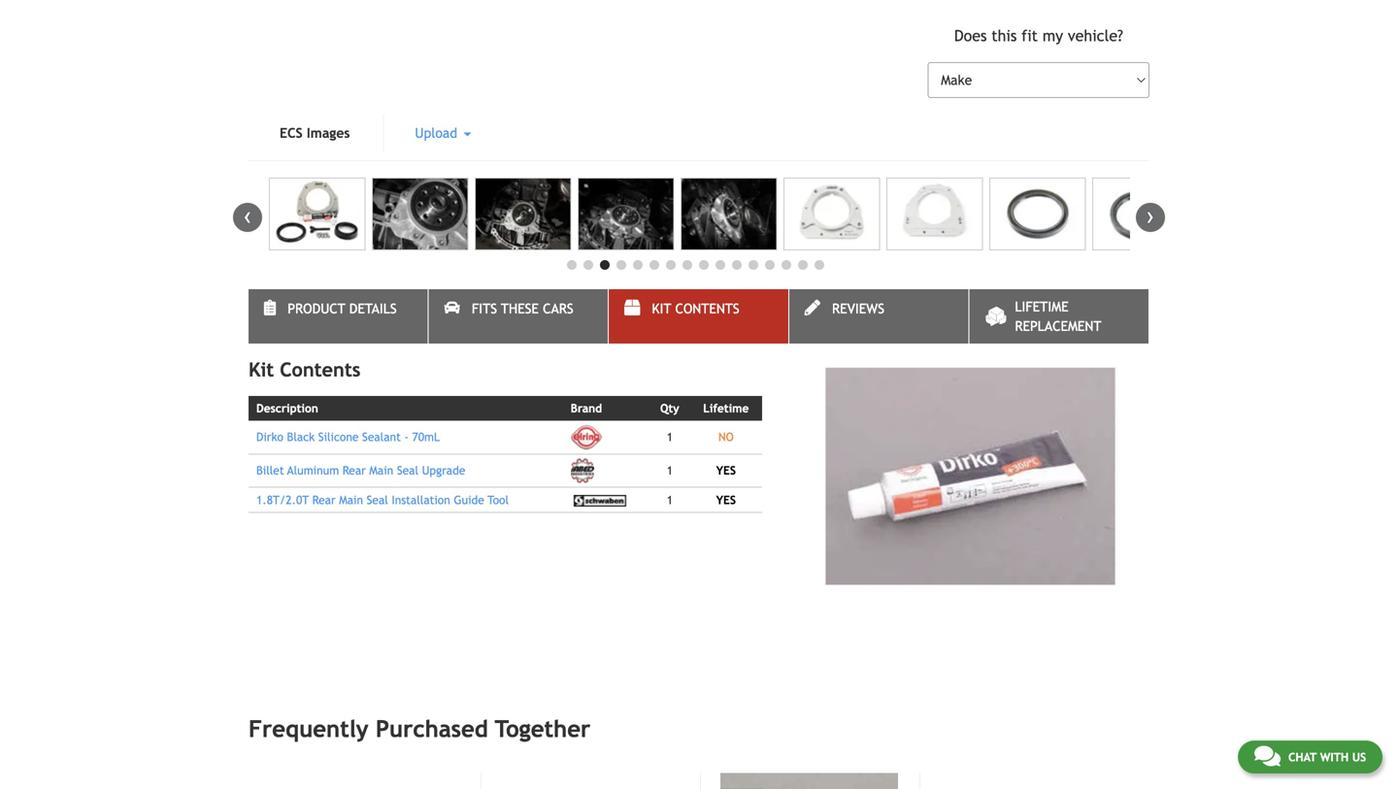 Task type: describe. For each thing, give the bounding box(es) containing it.
lifetime replacement
[[1015, 299, 1102, 334]]

upload button
[[384, 114, 503, 153]]

frequently
[[249, 716, 369, 743]]

yes for billet aluminum rear main seal upgrade
[[717, 464, 736, 478]]

upgrade
[[422, 464, 466, 478]]

lifetime for lifetime replacement
[[1015, 299, 1069, 315]]

ecs
[[280, 125, 303, 141]]

sealant
[[362, 431, 401, 444]]

us
[[1353, 751, 1367, 765]]

guide
[[454, 493, 484, 507]]

-
[[405, 431, 409, 444]]

silicone
[[318, 431, 359, 444]]

1.8t/2.0t rear main seal installation guide tool
[[256, 493, 509, 507]]

fit
[[1022, 27, 1038, 44]]

these
[[501, 301, 539, 317]]

frequently purchased together
[[249, 716, 591, 743]]

this
[[992, 27, 1017, 44]]

vehicle?
[[1068, 27, 1124, 44]]

1 for billet aluminum rear main seal upgrade
[[667, 464, 673, 478]]

with
[[1321, 751, 1349, 765]]

installation
[[392, 493, 451, 507]]

upload
[[415, 125, 462, 141]]

ecs images
[[280, 125, 350, 141]]

billet aluminum rear main seal upgrade
[[256, 464, 466, 478]]

0 horizontal spatial contents
[[280, 359, 361, 381]]

comments image
[[1255, 745, 1281, 768]]

tool
[[488, 493, 509, 507]]

1 es#4069852 - 462-103-171fkt - iabed billet aluminum rear main seal upgrade - with installation tool & sealant - permanent fix for that leaking rear main seal. includes recommended installation tool and dirko sealant to complete the job. - assembled by ecs - audi volkswagen image from the left
[[269, 178, 366, 251]]

8 es#4069852 - 462-103-171fkt - iabed billet aluminum rear main seal upgrade - with installation tool & sealant - permanent fix for that leaking rear main seal. includes recommended installation tool and dirko sealant to complete the job. - assembled by ecs - audi volkswagen image from the left
[[990, 178, 1086, 251]]

elring - corporate logo image
[[571, 425, 602, 450]]

dirko black silicone sealant - 70ml link
[[256, 431, 440, 444]]

fits
[[472, 301, 497, 317]]

description
[[256, 402, 318, 415]]

lifetime for lifetime
[[704, 402, 749, 415]]

chat
[[1289, 751, 1317, 765]]

product details link
[[249, 290, 428, 344]]

fits these cars
[[472, 301, 574, 317]]

3 es#4069852 - 462-103-171fkt - iabed billet aluminum rear main seal upgrade - with installation tool & sealant - permanent fix for that leaking rear main seal. includes recommended installation tool and dirko sealant to complete the job. - assembled by ecs - audi volkswagen image from the left
[[475, 178, 572, 251]]

aluminum
[[287, 464, 339, 478]]

iabed industries - corporate logo image
[[571, 459, 594, 483]]

1.8t/2.0t
[[256, 493, 309, 507]]

1 vertical spatial rear
[[312, 493, 336, 507]]

‹ link
[[233, 203, 262, 232]]

5 es#4069852 - 462-103-171fkt - iabed billet aluminum rear main seal upgrade - with installation tool & sealant - permanent fix for that leaking rear main seal. includes recommended installation tool and dirko sealant to complete the job. - assembled by ecs - audi volkswagen image from the left
[[681, 178, 777, 251]]

reviews
[[833, 301, 885, 317]]

billet aluminum rear main seal upgrade link
[[256, 464, 466, 478]]

reviews link
[[790, 290, 969, 344]]

1 for 1.8t/2.0t rear main seal installation guide tool
[[667, 493, 673, 507]]

›
[[1147, 203, 1155, 229]]



Task type: locate. For each thing, give the bounding box(es) containing it.
main down the billet aluminum rear main seal upgrade at the bottom of page
[[339, 493, 363, 507]]

2 1 from the top
[[667, 464, 673, 478]]

1 horizontal spatial rear
[[343, 464, 366, 478]]

lifetime
[[1015, 299, 1069, 315], [704, 402, 749, 415]]

1 vertical spatial lifetime
[[704, 402, 749, 415]]

together
[[495, 716, 591, 743]]

contents inside kit contents link
[[676, 301, 740, 317]]

kit
[[652, 301, 672, 317], [249, 359, 274, 381]]

1 yes from the top
[[717, 464, 736, 478]]

1 vertical spatial main
[[339, 493, 363, 507]]

details
[[349, 301, 397, 317]]

1 vertical spatial kit contents
[[249, 359, 361, 381]]

contents
[[676, 301, 740, 317], [280, 359, 361, 381]]

0 vertical spatial contents
[[676, 301, 740, 317]]

lifetime up no
[[704, 402, 749, 415]]

seal down the billet aluminum rear main seal upgrade at the bottom of page
[[367, 493, 388, 507]]

product details
[[288, 301, 397, 317]]

brand
[[571, 402, 602, 415]]

0 horizontal spatial main
[[339, 493, 363, 507]]

4 es#4069852 - 462-103-171fkt - iabed billet aluminum rear main seal upgrade - with installation tool & sealant - permanent fix for that leaking rear main seal. includes recommended installation tool and dirko sealant to complete the job. - assembled by ecs - audi volkswagen image from the left
[[578, 178, 674, 251]]

1 horizontal spatial kit
[[652, 301, 672, 317]]

0 vertical spatial main
[[370, 464, 394, 478]]

1 vertical spatial 1
[[667, 464, 673, 478]]

1
[[667, 431, 673, 444], [667, 464, 673, 478], [667, 493, 673, 507]]

1 horizontal spatial lifetime
[[1015, 299, 1069, 315]]

racing spark plug - priced each image
[[721, 774, 899, 790]]

kit inside kit contents link
[[652, 301, 672, 317]]

0 horizontal spatial lifetime
[[704, 402, 749, 415]]

1.8t/2.0t rear main seal installation guide tool link
[[256, 493, 509, 507]]

fits these cars link
[[429, 290, 608, 344]]

› link
[[1137, 203, 1166, 232]]

2 es#4069852 - 462-103-171fkt - iabed billet aluminum rear main seal upgrade - with installation tool & sealant - permanent fix for that leaking rear main seal. includes recommended installation tool and dirko sealant to complete the job. - assembled by ecs - audi volkswagen image from the left
[[372, 178, 469, 251]]

1 vertical spatial seal
[[367, 493, 388, 507]]

1 horizontal spatial kit contents
[[652, 301, 740, 317]]

chat with us link
[[1238, 741, 1383, 774]]

no
[[719, 431, 734, 444]]

0 vertical spatial kit
[[652, 301, 672, 317]]

kit contents link
[[609, 290, 789, 344]]

lifetime replacement link
[[970, 290, 1149, 344]]

1 horizontal spatial contents
[[676, 301, 740, 317]]

replacement
[[1015, 319, 1102, 334]]

does
[[955, 27, 987, 44]]

1 1 from the top
[[667, 431, 673, 444]]

lifetime inside lifetime replacement
[[1015, 299, 1069, 315]]

kit contents
[[652, 301, 740, 317], [249, 359, 361, 381]]

es#4069852 - 462-103-171fkt - iabed billet aluminum rear main seal upgrade - with installation tool & sealant - permanent fix for that leaking rear main seal. includes recommended installation tool and dirko sealant to complete the job. - assembled by ecs - audi volkswagen image
[[269, 178, 366, 251], [372, 178, 469, 251], [475, 178, 572, 251], [578, 178, 674, 251], [681, 178, 777, 251], [784, 178, 880, 251], [887, 178, 983, 251], [990, 178, 1086, 251], [1093, 178, 1189, 251]]

1 vertical spatial yes
[[717, 493, 736, 507]]

0 vertical spatial yes
[[717, 464, 736, 478]]

schwaben - corporate logo image
[[571, 496, 629, 507]]

1 for dirko black silicone sealant - 70ml
[[667, 431, 673, 444]]

purchased
[[376, 716, 488, 743]]

dirko black silicone sealant - 70ml
[[256, 431, 440, 444]]

main up 1.8t/2.0t rear main seal installation guide tool
[[370, 464, 394, 478]]

rear
[[343, 464, 366, 478], [312, 493, 336, 507]]

my
[[1043, 27, 1064, 44]]

0 horizontal spatial kit contents
[[249, 359, 361, 381]]

seal
[[397, 464, 419, 478], [367, 493, 388, 507]]

3 1 from the top
[[667, 493, 673, 507]]

6 es#4069852 - 462-103-171fkt - iabed billet aluminum rear main seal upgrade - with installation tool & sealant - permanent fix for that leaking rear main seal. includes recommended installation tool and dirko sealant to complete the job. - assembled by ecs - audi volkswagen image from the left
[[784, 178, 880, 251]]

1 vertical spatial contents
[[280, 359, 361, 381]]

qty
[[661, 402, 680, 415]]

black
[[287, 431, 315, 444]]

yes
[[717, 464, 736, 478], [717, 493, 736, 507]]

images
[[307, 125, 350, 141]]

0 vertical spatial 1
[[667, 431, 673, 444]]

main
[[370, 464, 394, 478], [339, 493, 363, 507]]

9 es#4069852 - 462-103-171fkt - iabed billet aluminum rear main seal upgrade - with installation tool & sealant - permanent fix for that leaking rear main seal. includes recommended installation tool and dirko sealant to complete the job. - assembled by ecs - audi volkswagen image from the left
[[1093, 178, 1189, 251]]

does this fit my vehicle?
[[955, 27, 1124, 44]]

0 horizontal spatial rear
[[312, 493, 336, 507]]

dirko
[[256, 431, 284, 444]]

0 vertical spatial lifetime
[[1015, 299, 1069, 315]]

2 vertical spatial 1
[[667, 493, 673, 507]]

yes for 1.8t/2.0t rear main seal installation guide tool
[[717, 493, 736, 507]]

1 horizontal spatial seal
[[397, 464, 419, 478]]

0 vertical spatial rear
[[343, 464, 366, 478]]

70ml
[[412, 431, 440, 444]]

lifetime up replacement
[[1015, 299, 1069, 315]]

2 yes from the top
[[717, 493, 736, 507]]

rear down aluminum
[[312, 493, 336, 507]]

1 horizontal spatial main
[[370, 464, 394, 478]]

product
[[288, 301, 345, 317]]

chat with us
[[1289, 751, 1367, 765]]

0 vertical spatial seal
[[397, 464, 419, 478]]

‹
[[244, 203, 252, 229]]

ecs images link
[[249, 114, 381, 153]]

seal up installation
[[397, 464, 419, 478]]

0 horizontal spatial kit
[[249, 359, 274, 381]]

rear down dirko black silicone sealant - 70ml
[[343, 464, 366, 478]]

es#3419129 - d174003a2 - dirko black silicone sealant - 70ml - useful for the creation of many gaskets. max temperature: 300c - elring - audi bmw volkswagen mercedes benz mini porsche image
[[825, 367, 1117, 586]]

7 es#4069852 - 462-103-171fkt - iabed billet aluminum rear main seal upgrade - with installation tool & sealant - permanent fix for that leaking rear main seal. includes recommended installation tool and dirko sealant to complete the job. - assembled by ecs - audi volkswagen image from the left
[[887, 178, 983, 251]]

cars
[[543, 301, 574, 317]]

billet
[[256, 464, 284, 478]]

1 vertical spatial kit
[[249, 359, 274, 381]]

0 vertical spatial kit contents
[[652, 301, 740, 317]]

0 horizontal spatial seal
[[367, 493, 388, 507]]



Task type: vqa. For each thing, say whether or not it's contained in the screenshot.
PRODUCT DETAILS
yes



